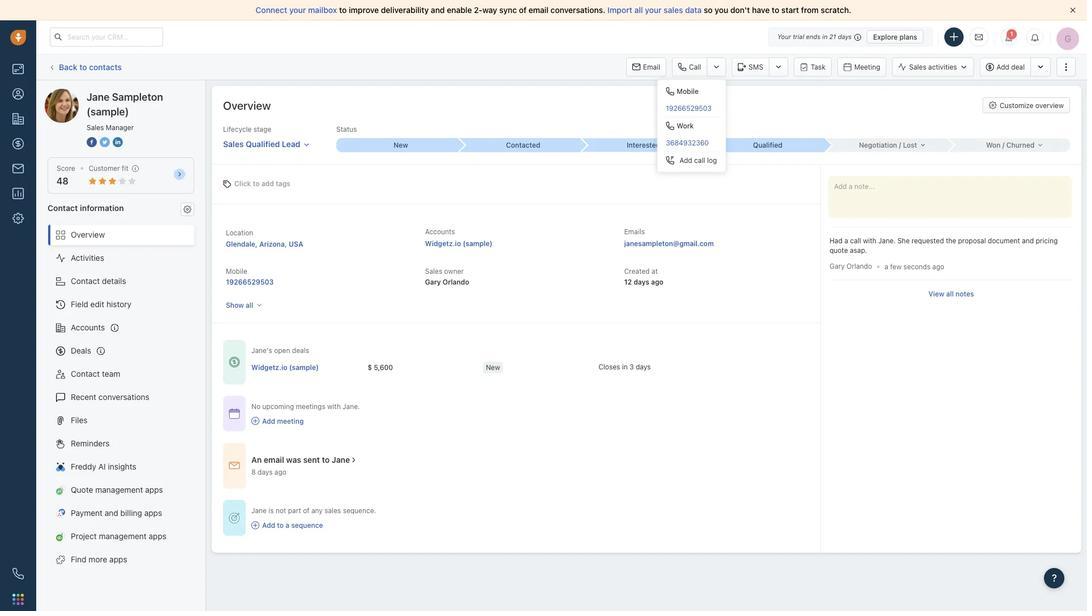 Task type: locate. For each thing, give the bounding box(es) containing it.
to
[[339, 5, 347, 15], [772, 5, 780, 15], [79, 62, 87, 72], [253, 180, 260, 188], [322, 456, 330, 465], [277, 522, 284, 530]]

19266529503 up show all
[[226, 278, 274, 286]]

add call log
[[680, 157, 717, 164]]

email
[[529, 5, 549, 15], [264, 456, 284, 465]]

apps for find more apps
[[109, 555, 127, 565]]

a down "not" at the bottom left of the page
[[286, 522, 289, 530]]

contact for contact team
[[71, 370, 100, 379]]

team
[[102, 370, 120, 379]]

sales activities button
[[892, 57, 980, 77], [892, 57, 974, 77]]

won / churned
[[986, 141, 1035, 149]]

0 horizontal spatial orlando
[[443, 278, 469, 286]]

1 horizontal spatial orlando
[[847, 262, 872, 270]]

a left 'few'
[[885, 263, 888, 271]]

and left enable
[[431, 5, 445, 15]]

2 container_wx8msf4aqz5i3rn1 image from the top
[[229, 461, 240, 472]]

2 vertical spatial contact
[[71, 370, 100, 379]]

0 vertical spatial container_wx8msf4aqz5i3rn1 image
[[229, 357, 240, 368]]

accounts up owner
[[425, 228, 455, 236]]

apps right more
[[109, 555, 127, 565]]

mobile down glendale,
[[226, 268, 247, 276]]

0 vertical spatial gary
[[830, 262, 845, 270]]

all right 'import' at the right top of page
[[635, 5, 643, 15]]

1 your from the left
[[289, 5, 306, 15]]

0 horizontal spatial mobile
[[226, 268, 247, 276]]

mobile inside mobile 19266529503
[[226, 268, 247, 276]]

(sample) up owner
[[463, 240, 493, 248]]

1 horizontal spatial and
[[431, 5, 445, 15]]

0 horizontal spatial in
[[622, 363, 628, 371]]

orlando down asap.
[[847, 262, 872, 270]]

1 horizontal spatial accounts
[[425, 228, 455, 236]]

(sample) inside jane sampleton (sample)
[[87, 105, 129, 118]]

call left log
[[694, 157, 705, 164]]

0 vertical spatial email
[[529, 5, 549, 15]]

0 vertical spatial accounts
[[425, 228, 455, 236]]

1 horizontal spatial jane.
[[879, 237, 896, 245]]

0 vertical spatial jane.
[[879, 237, 896, 245]]

/ left lost
[[899, 141, 901, 149]]

import all your sales data link
[[608, 5, 704, 15]]

accounts for accounts widgetz.io (sample)
[[425, 228, 455, 236]]

recent conversations
[[71, 393, 149, 402]]

freshworks switcher image
[[12, 594, 24, 606]]

0 vertical spatial new
[[394, 141, 408, 149]]

days inside created at 12 days ago
[[634, 278, 650, 286]]

(sample) inside row
[[289, 364, 319, 372]]

jane sampleton (sample)
[[67, 89, 160, 98], [87, 91, 163, 118]]

with up asap.
[[863, 237, 877, 245]]

add
[[997, 63, 1010, 71], [680, 157, 692, 164], [262, 417, 275, 425], [262, 522, 275, 530]]

add
[[261, 180, 274, 188]]

1 horizontal spatial widgetz.io (sample) link
[[425, 240, 493, 248]]

/ inside button
[[1003, 141, 1005, 149]]

created
[[624, 268, 650, 276]]

1 vertical spatial all
[[946, 290, 954, 298]]

19266529503 up work
[[666, 104, 712, 112]]

sales right "any"
[[325, 507, 341, 515]]

container_wx8msf4aqz5i3rn1 image left 8
[[229, 461, 240, 472]]

0 vertical spatial with
[[863, 237, 877, 245]]

sales for sales qualified lead
[[223, 139, 244, 149]]

0 vertical spatial all
[[635, 5, 643, 15]]

contact for contact information
[[48, 203, 78, 213]]

2 horizontal spatial and
[[1022, 237, 1034, 245]]

to right the back
[[79, 62, 87, 72]]

0 vertical spatial 19266529503 link
[[658, 100, 726, 117]]

0 horizontal spatial ago
[[275, 469, 286, 477]]

1 vertical spatial management
[[99, 532, 147, 541]]

1 vertical spatial gary
[[425, 278, 441, 286]]

contact information
[[48, 203, 124, 213]]

0 horizontal spatial /
[[899, 141, 901, 149]]

is
[[269, 507, 274, 515]]

2 horizontal spatial a
[[885, 263, 888, 271]]

1 horizontal spatial a
[[845, 237, 848, 245]]

0 vertical spatial widgetz.io (sample) link
[[425, 240, 493, 248]]

freddy
[[71, 462, 96, 472]]

contact down "48" button
[[48, 203, 78, 213]]

add for add call log
[[680, 157, 692, 164]]

and inside the had a call with jane. she requested the proposal document and pricing quote asap.
[[1022, 237, 1034, 245]]

management for quote
[[95, 486, 143, 495]]

0 horizontal spatial all
[[246, 301, 253, 309]]

contact up recent at left
[[71, 370, 100, 379]]

jane. inside the had a call with jane. she requested the proposal document and pricing quote asap.
[[879, 237, 896, 245]]

sales up facebook circled 'icon'
[[87, 123, 104, 131]]

project management apps
[[71, 532, 167, 541]]

0 vertical spatial widgetz.io
[[425, 240, 461, 248]]

gary inside sales owner gary orlando
[[425, 278, 441, 286]]

1 horizontal spatial sales
[[664, 5, 683, 15]]

1 vertical spatial with
[[327, 403, 341, 410]]

1 horizontal spatial call
[[850, 237, 861, 245]]

negotiation / lost link
[[826, 139, 948, 152]]

1 horizontal spatial widgetz.io
[[425, 240, 461, 248]]

close image
[[1070, 7, 1076, 13]]

sent
[[303, 456, 320, 465]]

in left the 21
[[822, 33, 828, 40]]

1 vertical spatial contact
[[71, 277, 100, 286]]

sales for sales manager
[[87, 123, 104, 131]]

management up payment and billing apps
[[95, 486, 143, 495]]

2 vertical spatial a
[[286, 522, 289, 530]]

jane. right "meetings"
[[343, 403, 360, 410]]

to down "not" at the bottom left of the page
[[277, 522, 284, 530]]

container_wx8msf4aqz5i3rn1 image
[[229, 357, 240, 368], [229, 461, 240, 472]]

email up 8 days ago at bottom left
[[264, 456, 284, 465]]

0 horizontal spatial widgetz.io (sample) link
[[251, 363, 319, 373]]

1 horizontal spatial gary
[[830, 262, 845, 270]]

overview up lifecycle stage
[[223, 99, 271, 112]]

days right "3"
[[636, 363, 651, 371]]

widgetz.io
[[425, 240, 461, 248], [251, 364, 287, 372]]

(sample) up sales manager
[[87, 105, 129, 118]]

5,600
[[374, 364, 393, 372]]

jane
[[67, 89, 85, 98], [87, 91, 110, 103], [332, 456, 350, 465], [251, 507, 267, 515]]

meeting
[[277, 417, 304, 425]]

explore plans
[[873, 33, 917, 41]]

part
[[288, 507, 301, 515]]

sampleton inside jane sampleton (sample)
[[112, 91, 163, 103]]

a inside the had a call with jane. she requested the proposal document and pricing quote asap.
[[845, 237, 848, 245]]

management for project
[[99, 532, 147, 541]]

12
[[624, 278, 632, 286]]

0 vertical spatial mobile
[[677, 87, 699, 95]]

apps down payment and billing apps
[[149, 532, 167, 541]]

days right the 21
[[838, 33, 852, 40]]

all for view all notes
[[946, 290, 954, 298]]

a
[[845, 237, 848, 245], [885, 263, 888, 271], [286, 522, 289, 530]]

0 vertical spatial a
[[845, 237, 848, 245]]

facebook circled image
[[87, 136, 97, 148]]

1 vertical spatial 19266529503
[[226, 278, 274, 286]]

1 vertical spatial widgetz.io
[[251, 364, 287, 372]]

widgetz.io (sample) link inside row
[[251, 363, 319, 373]]

created at 12 days ago
[[624, 268, 664, 286]]

email right sync
[[529, 5, 549, 15]]

1 vertical spatial widgetz.io (sample) link
[[251, 363, 319, 373]]

call up asap.
[[850, 237, 861, 245]]

churned
[[1007, 141, 1035, 149]]

location
[[226, 229, 253, 237]]

mobile down call link
[[677, 87, 699, 95]]

qualified
[[246, 139, 280, 149], [753, 141, 783, 149]]

was
[[286, 456, 301, 465]]

gary down quote
[[830, 262, 845, 270]]

management down payment and billing apps
[[99, 532, 147, 541]]

19266529503 link up work
[[658, 100, 726, 117]]

add inside add to a sequence link
[[262, 522, 275, 530]]

1 vertical spatial sales
[[325, 507, 341, 515]]

your trial ends in 21 days
[[778, 33, 852, 40]]

connect your mailbox to improve deliverability and enable 2-way sync of email conversations. import all your sales data so you don't have to start from scratch.
[[256, 5, 852, 15]]

1 vertical spatial orlando
[[443, 278, 469, 286]]

container_wx8msf4aqz5i3rn1 image left add to a sequence
[[251, 522, 259, 530]]

1 horizontal spatial new
[[486, 364, 500, 372]]

apps up payment and billing apps
[[145, 486, 163, 495]]

1 vertical spatial email
[[264, 456, 284, 465]]

1 vertical spatial call
[[850, 237, 861, 245]]

1 horizontal spatial /
[[1003, 141, 1005, 149]]

linkedin circled image
[[113, 136, 123, 148]]

of left "any"
[[303, 507, 310, 515]]

48
[[57, 176, 68, 187]]

a few seconds ago
[[885, 263, 945, 271]]

with right "meetings"
[[327, 403, 341, 410]]

jane. for call
[[879, 237, 896, 245]]

1 horizontal spatial in
[[822, 33, 828, 40]]

sales down 'lifecycle'
[[223, 139, 244, 149]]

0 horizontal spatial widgetz.io
[[251, 364, 287, 372]]

0 vertical spatial of
[[519, 5, 527, 15]]

0 horizontal spatial with
[[327, 403, 341, 410]]

find
[[71, 555, 86, 565]]

1 / from the left
[[899, 141, 901, 149]]

deals
[[71, 346, 91, 356]]

few
[[890, 263, 902, 271]]

and left pricing
[[1022, 237, 1034, 245]]

0 horizontal spatial gary
[[425, 278, 441, 286]]

0 horizontal spatial accounts
[[71, 323, 105, 332]]

add inside add deal button
[[997, 63, 1010, 71]]

1 vertical spatial 19266529503 link
[[226, 278, 274, 286]]

upcoming
[[262, 403, 294, 410]]

your right 'import' at the right top of page
[[645, 5, 662, 15]]

19266529503 link up show all
[[226, 278, 274, 286]]

1 horizontal spatial email
[[529, 5, 549, 15]]

she
[[898, 237, 910, 245]]

and
[[431, 5, 445, 15], [1022, 237, 1034, 245], [105, 509, 118, 518]]

your left mailbox at the top left of page
[[289, 5, 306, 15]]

add for add meeting
[[262, 417, 275, 425]]

of right sync
[[519, 5, 527, 15]]

0 vertical spatial ago
[[933, 263, 945, 271]]

history
[[106, 300, 131, 309]]

in left "3"
[[622, 363, 628, 371]]

sales left owner
[[425, 268, 442, 276]]

score 48
[[57, 165, 75, 187]]

0 horizontal spatial new
[[394, 141, 408, 149]]

0 vertical spatial sales
[[664, 5, 683, 15]]

1 horizontal spatial overview
[[223, 99, 271, 112]]

0 vertical spatial 19266529503
[[666, 104, 712, 112]]

task
[[811, 63, 826, 71]]

container_wx8msf4aqz5i3rn1 image left no
[[229, 408, 240, 420]]

contacts
[[89, 62, 122, 72]]

0 horizontal spatial jane.
[[343, 403, 360, 410]]

mng settings image
[[183, 205, 191, 213]]

add for add to a sequence
[[262, 522, 275, 530]]

mobile for mobile 19266529503
[[226, 268, 247, 276]]

jane down the back
[[67, 89, 85, 98]]

widgetz.io down jane's
[[251, 364, 287, 372]]

orlando down owner
[[443, 278, 469, 286]]

find more apps
[[71, 555, 127, 565]]

proposal
[[958, 237, 986, 245]]

1 vertical spatial jane.
[[343, 403, 360, 410]]

mobile
[[677, 87, 699, 95], [226, 268, 247, 276]]

add down 3684932360
[[680, 157, 692, 164]]

1 vertical spatial mobile
[[226, 268, 247, 276]]

add down is
[[262, 522, 275, 530]]

details
[[102, 277, 126, 286]]

overview up the "activities"
[[71, 230, 105, 240]]

ago down at
[[651, 278, 664, 286]]

1 vertical spatial accounts
[[71, 323, 105, 332]]

contacted
[[506, 141, 540, 149]]

recent
[[71, 393, 96, 402]]

container_wx8msf4aqz5i3rn1 image inside add to a sequence link
[[251, 522, 259, 530]]

jane sampleton (sample) up manager
[[87, 91, 163, 118]]

all right view
[[946, 290, 954, 298]]

0 horizontal spatial a
[[286, 522, 289, 530]]

container_wx8msf4aqz5i3rn1 image
[[229, 408, 240, 420], [251, 417, 259, 425], [350, 457, 358, 465], [229, 513, 240, 524], [251, 522, 259, 530]]

contact
[[48, 203, 78, 213], [71, 277, 100, 286], [71, 370, 100, 379]]

customize
[[1000, 101, 1034, 109]]

add for add deal
[[997, 63, 1010, 71]]

ago down "was"
[[275, 469, 286, 477]]

add down "upcoming"
[[262, 417, 275, 425]]

2 vertical spatial and
[[105, 509, 118, 518]]

phone element
[[7, 563, 29, 586]]

2 your from the left
[[645, 5, 662, 15]]

sales left activities on the right top of the page
[[909, 63, 927, 71]]

location glendale, arizona, usa
[[226, 229, 303, 248]]

and left billing
[[105, 509, 118, 518]]

1 vertical spatial a
[[885, 263, 888, 271]]

2 horizontal spatial all
[[946, 290, 954, 298]]

import
[[608, 5, 632, 15]]

gary
[[830, 262, 845, 270], [425, 278, 441, 286]]

container_wx8msf4aqz5i3rn1 image down no
[[251, 417, 259, 425]]

negotiation / lost button
[[826, 139, 948, 152]]

jane down contacts
[[87, 91, 110, 103]]

add left deal
[[997, 63, 1010, 71]]

0 horizontal spatial email
[[264, 456, 284, 465]]

gary down "accounts widgetz.io (sample)"
[[425, 278, 441, 286]]

1
[[1010, 31, 1014, 38]]

1 horizontal spatial mobile
[[677, 87, 699, 95]]

1 vertical spatial overview
[[71, 230, 105, 240]]

jane. for meetings
[[343, 403, 360, 410]]

2 vertical spatial all
[[246, 301, 253, 309]]

0 vertical spatial contact
[[48, 203, 78, 213]]

phone image
[[12, 569, 24, 580]]

/ inside button
[[899, 141, 901, 149]]

1 horizontal spatial qualified
[[753, 141, 783, 149]]

widgetz.io (sample) link up owner
[[425, 240, 493, 248]]

2 / from the left
[[1003, 141, 1005, 149]]

row
[[251, 356, 714, 380]]

days down created at the top of the page
[[634, 278, 650, 286]]

meeting
[[855, 63, 880, 71]]

won
[[986, 141, 1001, 149]]

accounts inside "accounts widgetz.io (sample)"
[[425, 228, 455, 236]]

sampleton up manager
[[112, 91, 163, 103]]

Search your CRM... text field
[[50, 27, 163, 47]]

0 horizontal spatial your
[[289, 5, 306, 15]]

(sample) down the deals
[[289, 364, 319, 372]]

add deal button
[[980, 57, 1031, 77]]

widgetz.io up owner
[[425, 240, 461, 248]]

explore
[[873, 33, 898, 41]]

1 horizontal spatial your
[[645, 5, 662, 15]]

1 horizontal spatial ago
[[651, 278, 664, 286]]

0 vertical spatial management
[[95, 486, 143, 495]]

all right the show
[[246, 301, 253, 309]]

sales inside sales qualified lead link
[[223, 139, 244, 149]]

document
[[988, 237, 1020, 245]]

call inside the had a call with jane. she requested the proposal document and pricing quote asap.
[[850, 237, 861, 245]]

0 vertical spatial orlando
[[847, 262, 872, 270]]

jane. left she
[[879, 237, 896, 245]]

widgetz.io (sample) link down open
[[251, 363, 319, 373]]

container_wx8msf4aqz5i3rn1 image inside add meeting link
[[251, 417, 259, 425]]

a right had
[[845, 237, 848, 245]]

48 button
[[57, 176, 68, 187]]

requested
[[912, 237, 944, 245]]

insights
[[108, 462, 136, 472]]

1 horizontal spatial with
[[863, 237, 877, 245]]

sales inside sales owner gary orlando
[[425, 268, 442, 276]]

1 vertical spatial container_wx8msf4aqz5i3rn1 image
[[229, 461, 240, 472]]

contact down the "activities"
[[71, 277, 100, 286]]

add inside add meeting link
[[262, 417, 275, 425]]

with inside the had a call with jane. she requested the proposal document and pricing quote asap.
[[863, 237, 877, 245]]

accounts up deals
[[71, 323, 105, 332]]

1 vertical spatial and
[[1022, 237, 1034, 245]]

/ right won
[[1003, 141, 1005, 149]]

0 vertical spatial in
[[822, 33, 828, 40]]

ago
[[933, 263, 945, 271], [651, 278, 664, 286], [275, 469, 286, 477]]

mailbox
[[308, 5, 337, 15]]

1 vertical spatial ago
[[651, 278, 664, 286]]

ago right seconds
[[933, 263, 945, 271]]

at
[[652, 268, 658, 276]]

to right sent
[[322, 456, 330, 465]]

container_wx8msf4aqz5i3rn1 image left is
[[229, 513, 240, 524]]

sales left data
[[664, 5, 683, 15]]

jane left is
[[251, 507, 267, 515]]

container_wx8msf4aqz5i3rn1 image left the 'widgetz.io (sample)'
[[229, 357, 240, 368]]



Task type: vqa. For each thing, say whether or not it's contained in the screenshot.
SEND EMAIL icon at the right top
yes



Task type: describe. For each thing, give the bounding box(es) containing it.
sms button
[[732, 57, 769, 77]]

widgetz.io inside "accounts widgetz.io (sample)"
[[425, 240, 461, 248]]

customer fit
[[89, 165, 128, 172]]

activities
[[929, 63, 957, 71]]

lead
[[282, 139, 300, 149]]

1 horizontal spatial of
[[519, 5, 527, 15]]

ai
[[98, 462, 106, 472]]

sales qualified lead link
[[223, 134, 310, 150]]

a inside add to a sequence link
[[286, 522, 289, 530]]

no upcoming meetings with jane.
[[251, 403, 360, 410]]

0 horizontal spatial 19266529503 link
[[226, 278, 274, 286]]

add meeting
[[262, 417, 304, 425]]

mobile for mobile
[[677, 87, 699, 95]]

manager
[[106, 123, 134, 131]]

click
[[234, 180, 251, 188]]

view all notes link
[[929, 289, 974, 299]]

(sample) up manager
[[128, 89, 160, 98]]

any
[[311, 507, 323, 515]]

to right mailbox at the top left of page
[[339, 5, 347, 15]]

you
[[715, 5, 728, 15]]

explore plans link
[[867, 30, 924, 44]]

files
[[71, 416, 88, 425]]

apps right billing
[[144, 509, 162, 518]]

customize overview
[[1000, 101, 1064, 109]]

in inside row
[[622, 363, 628, 371]]

interested link
[[581, 139, 703, 152]]

with for call
[[863, 237, 877, 245]]

not
[[276, 507, 286, 515]]

8
[[251, 469, 256, 477]]

connect
[[256, 5, 287, 15]]

emails janesampleton@gmail.com
[[624, 228, 714, 248]]

pricing
[[1036, 237, 1058, 245]]

1 vertical spatial new
[[486, 364, 500, 372]]

overview
[[1036, 101, 1064, 109]]

(sample) inside "accounts widgetz.io (sample)"
[[463, 240, 493, 248]]

reminders
[[71, 439, 110, 449]]

qualified link
[[703, 138, 826, 152]]

1 horizontal spatial all
[[635, 5, 643, 15]]

view all notes
[[929, 290, 974, 298]]

work
[[677, 122, 694, 130]]

show all
[[226, 301, 253, 309]]

accounts widgetz.io (sample)
[[425, 228, 493, 248]]

0 vertical spatial and
[[431, 5, 445, 15]]

jane right sent
[[332, 456, 350, 465]]

customize overview button
[[983, 97, 1070, 113]]

view
[[929, 290, 945, 298]]

project
[[71, 532, 97, 541]]

the
[[946, 237, 956, 245]]

way
[[483, 5, 497, 15]]

widgetz.io (sample)
[[251, 364, 319, 372]]

interested
[[627, 141, 660, 149]]

row containing closes in 3 days
[[251, 356, 714, 380]]

email
[[643, 63, 660, 71]]

0 horizontal spatial overview
[[71, 230, 105, 240]]

1 container_wx8msf4aqz5i3rn1 image from the top
[[229, 357, 240, 368]]

ends
[[806, 33, 821, 40]]

1 horizontal spatial 19266529503
[[666, 104, 712, 112]]

0 horizontal spatial and
[[105, 509, 118, 518]]

container_wx8msf4aqz5i3rn1 image right sent
[[350, 457, 358, 465]]

0 horizontal spatial sales
[[325, 507, 341, 515]]

0 horizontal spatial 19266529503
[[226, 278, 274, 286]]

2-
[[474, 5, 483, 15]]

freddy ai insights
[[71, 462, 136, 472]]

tags
[[276, 180, 290, 188]]

contact details
[[71, 277, 126, 286]]

jane inside jane sampleton (sample)
[[87, 91, 110, 103]]

won / churned button
[[948, 139, 1070, 152]]

sales activities
[[909, 63, 957, 71]]

ago inside created at 12 days ago
[[651, 278, 664, 286]]

send email image
[[975, 32, 983, 42]]

billing
[[120, 509, 142, 518]]

contact for contact details
[[71, 277, 100, 286]]

8 days ago
[[251, 469, 286, 477]]

orlando inside sales owner gary orlando
[[443, 278, 469, 286]]

deal
[[1012, 63, 1025, 71]]

2 vertical spatial ago
[[275, 469, 286, 477]]

glendale, arizona, usa link
[[226, 240, 303, 248]]

all for show all
[[246, 301, 253, 309]]

had
[[830, 237, 843, 245]]

$ 5,600
[[368, 364, 393, 372]]

0 horizontal spatial qualified
[[246, 139, 280, 149]]

sales manager
[[87, 123, 134, 131]]

scratch.
[[821, 5, 852, 15]]

/ for negotiation
[[899, 141, 901, 149]]

sales qualified lead
[[223, 139, 300, 149]]

so
[[704, 5, 713, 15]]

twitter circled image
[[100, 136, 110, 148]]

3684932360 link
[[658, 135, 726, 151]]

add to a sequence
[[262, 522, 323, 530]]

sales for sales activities
[[909, 63, 927, 71]]

days right 8
[[258, 469, 273, 477]]

apps for quote management apps
[[145, 486, 163, 495]]

jane sampleton (sample) down contacts
[[67, 89, 160, 98]]

don't
[[731, 5, 750, 15]]

sampleton down contacts
[[87, 89, 126, 98]]

1 horizontal spatial 19266529503 link
[[658, 100, 726, 117]]

click to add tags
[[234, 180, 290, 188]]

jane is not part of any sales sequence.
[[251, 507, 376, 515]]

notes
[[956, 290, 974, 298]]

start
[[782, 5, 799, 15]]

$
[[368, 364, 372, 372]]

asap.
[[850, 247, 867, 255]]

show
[[226, 301, 244, 309]]

accounts for accounts
[[71, 323, 105, 332]]

activities
[[71, 253, 104, 263]]

your
[[778, 33, 791, 40]]

to left the start
[[772, 5, 780, 15]]

mobile 19266529503
[[226, 268, 274, 286]]

had a call with jane. she requested the proposal document and pricing quote asap.
[[830, 237, 1058, 255]]

1 vertical spatial of
[[303, 507, 310, 515]]

deals
[[292, 347, 309, 355]]

gary orlando
[[830, 262, 872, 270]]

to left add
[[253, 180, 260, 188]]

add to a sequence link
[[251, 521, 376, 531]]

0 vertical spatial call
[[694, 157, 705, 164]]

apps for project management apps
[[149, 532, 167, 541]]

deliverability
[[381, 5, 429, 15]]

open
[[274, 347, 290, 355]]

new link
[[336, 138, 459, 152]]

negotiation / lost
[[859, 141, 917, 149]]

with for meetings
[[327, 403, 341, 410]]

0 vertical spatial overview
[[223, 99, 271, 112]]

2 horizontal spatial ago
[[933, 263, 945, 271]]

add deal
[[997, 63, 1025, 71]]

have
[[752, 5, 770, 15]]

sales owner gary orlando
[[425, 268, 469, 286]]

usa
[[289, 240, 303, 248]]

seconds
[[904, 263, 931, 271]]

add meeting link
[[251, 417, 360, 426]]

improve
[[349, 5, 379, 15]]

/ for won
[[1003, 141, 1005, 149]]



